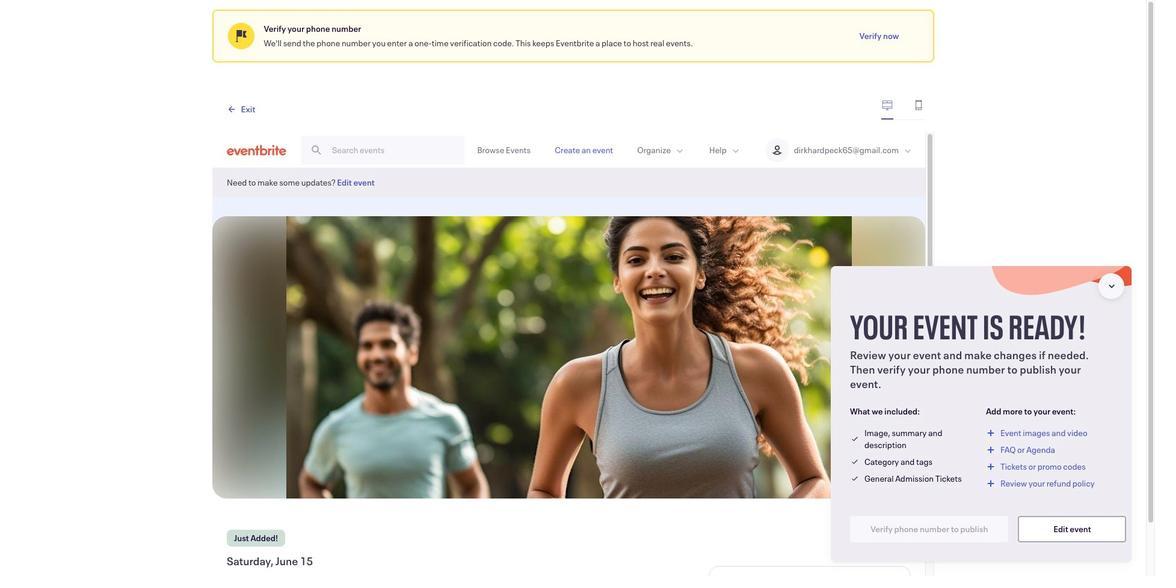 Task type: describe. For each thing, give the bounding box(es) containing it.
show desktop preview image
[[881, 99, 893, 111]]



Task type: vqa. For each thing, say whether or not it's contained in the screenshot.
show mobile preview icon
yes



Task type: locate. For each thing, give the bounding box(es) containing it.
show mobile preview image
[[912, 99, 924, 111]]



